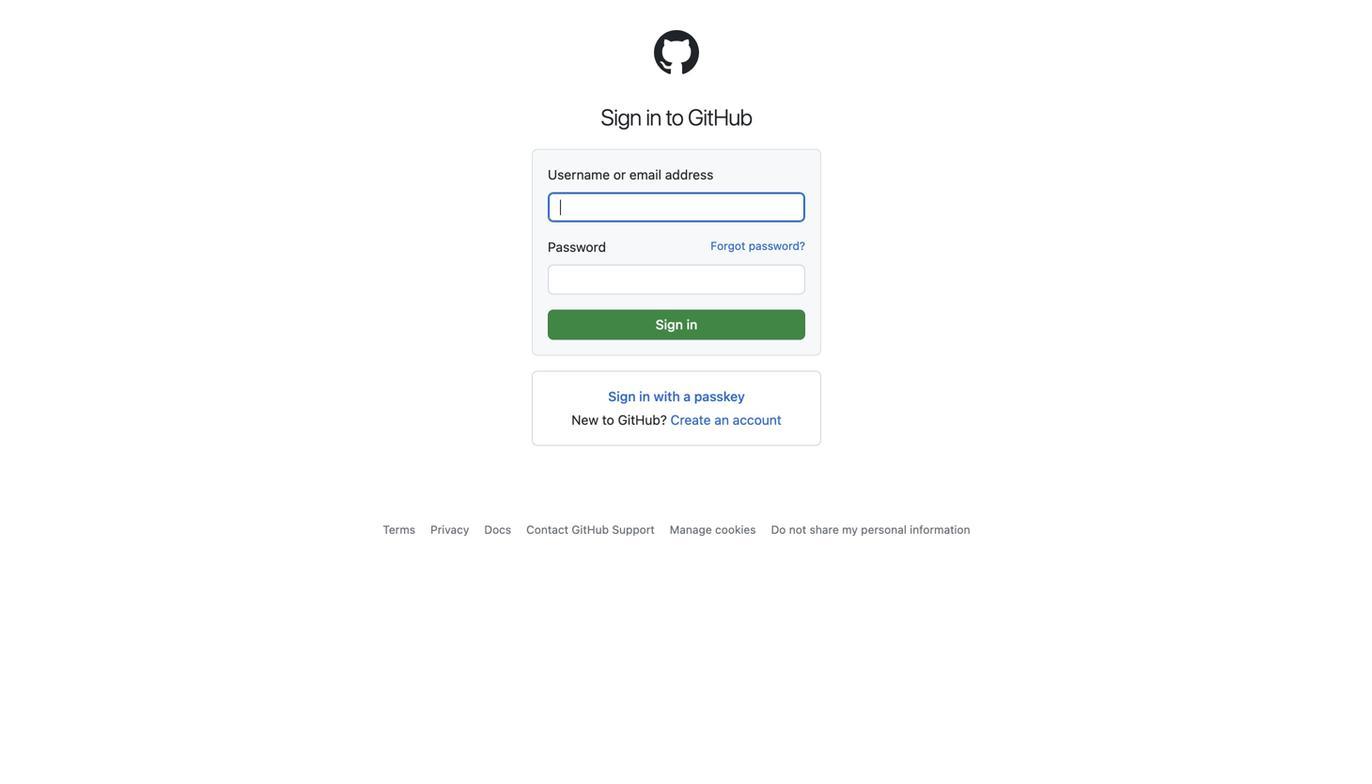 Task type: vqa. For each thing, say whether or not it's contained in the screenshot.
'triangle down' image
no



Task type: describe. For each thing, give the bounding box(es) containing it.
create
[[671, 412, 711, 428]]

sign in to github
[[601, 104, 753, 130]]

forgot password? link
[[711, 237, 806, 254]]

sign for sign in with a passkey new to github? create an account
[[608, 389, 636, 404]]

0 vertical spatial github
[[688, 104, 753, 130]]

personal
[[861, 523, 907, 536]]

passkey
[[695, 389, 745, 404]]

contact
[[527, 523, 569, 536]]

support
[[612, 523, 655, 536]]

manage cookies button
[[670, 521, 756, 538]]

manage
[[670, 523, 712, 536]]

with
[[654, 389, 680, 404]]

privacy
[[431, 523, 469, 536]]

do not share my personal information button
[[771, 521, 971, 538]]

information
[[910, 523, 971, 536]]

docs
[[484, 523, 512, 536]]

do
[[771, 523, 786, 536]]

sign for sign in to github
[[601, 104, 642, 130]]

an
[[715, 412, 729, 428]]

Username or email address text field
[[548, 192, 806, 222]]

docs link
[[484, 523, 512, 536]]

github?
[[618, 412, 667, 428]]

do not share my personal information
[[771, 523, 971, 536]]

new
[[572, 412, 599, 428]]



Task type: locate. For each thing, give the bounding box(es) containing it.
github
[[688, 104, 753, 130], [572, 523, 609, 536]]

1 horizontal spatial to
[[666, 104, 684, 130]]

terms
[[383, 523, 416, 536]]

sign
[[601, 104, 642, 130], [608, 389, 636, 404]]

my
[[842, 523, 858, 536]]

create an account link
[[671, 412, 782, 428]]

in left with
[[639, 389, 650, 404]]

in
[[646, 104, 662, 130], [639, 389, 650, 404]]

cookies
[[715, 523, 756, 536]]

0 horizontal spatial to
[[602, 412, 615, 428]]

None submit
[[548, 310, 806, 340]]

to up address
[[666, 104, 684, 130]]

password?
[[749, 239, 806, 252]]

sign inside sign in with a passkey new to github? create an account
[[608, 389, 636, 404]]

password
[[548, 239, 606, 255]]

in up email
[[646, 104, 662, 130]]

to right new
[[602, 412, 615, 428]]

sign in with a passkey new to github? create an account
[[572, 389, 782, 428]]

terms link
[[383, 523, 416, 536]]

manage cookies
[[670, 523, 756, 536]]

address
[[665, 167, 714, 182]]

not
[[789, 523, 807, 536]]

in for with
[[639, 389, 650, 404]]

1 horizontal spatial github
[[688, 104, 753, 130]]

forgot password?
[[711, 239, 806, 252]]

in for to
[[646, 104, 662, 130]]

privacy link
[[431, 523, 469, 536]]

sign in with a passkey button
[[608, 387, 745, 406]]

a
[[684, 389, 691, 404]]

1 vertical spatial in
[[639, 389, 650, 404]]

0 vertical spatial to
[[666, 104, 684, 130]]

0 horizontal spatial github
[[572, 523, 609, 536]]

github right contact
[[572, 523, 609, 536]]

1 vertical spatial to
[[602, 412, 615, 428]]

0 vertical spatial in
[[646, 104, 662, 130]]

homepage image
[[654, 30, 699, 75]]

contact github support
[[527, 523, 655, 536]]

github up address
[[688, 104, 753, 130]]

1 vertical spatial sign
[[608, 389, 636, 404]]

or
[[614, 167, 626, 182]]

sign up github?
[[608, 389, 636, 404]]

account
[[733, 412, 782, 428]]

Password password field
[[548, 265, 806, 295]]

in inside sign in with a passkey new to github? create an account
[[639, 389, 650, 404]]

0 vertical spatial sign
[[601, 104, 642, 130]]

to inside sign in with a passkey new to github? create an account
[[602, 412, 615, 428]]

1 vertical spatial github
[[572, 523, 609, 536]]

to
[[666, 104, 684, 130], [602, 412, 615, 428]]

share
[[810, 523, 839, 536]]

username or email address
[[548, 167, 714, 182]]

email
[[630, 167, 662, 182]]

forgot
[[711, 239, 746, 252]]

sign up or
[[601, 104, 642, 130]]

contact github support link
[[527, 523, 655, 536]]

username
[[548, 167, 610, 182]]



